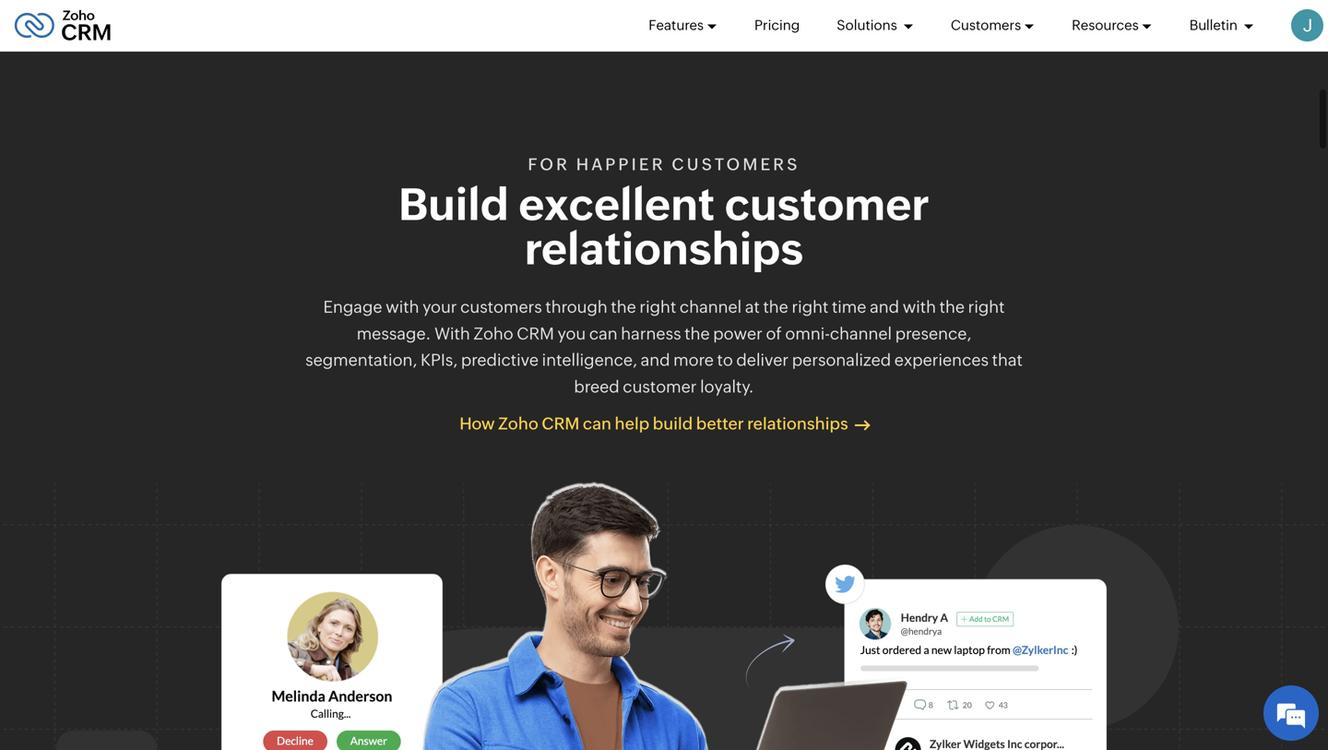 Task type: describe. For each thing, give the bounding box(es) containing it.
the inside you can harness the power of omni-channel presence, segmentation, kpis, predictive intelligence, and more to deliver personalized experiences that breed customer loyalty.
[[685, 324, 710, 343]]

excellent
[[519, 179, 715, 230]]

predictive
[[461, 351, 539, 370]]

resources link
[[1073, 0, 1153, 51]]

for happier customers build excellent customer relationships
[[399, 155, 930, 274]]

1 vertical spatial crm
[[542, 415, 580, 433]]

0 vertical spatial zoho
[[474, 324, 514, 343]]

3 right from the left
[[969, 298, 1006, 317]]

build
[[653, 415, 693, 433]]

happier
[[577, 155, 666, 174]]

your
[[423, 298, 457, 317]]

better
[[697, 415, 745, 433]]

the up harness
[[611, 298, 637, 317]]

1 right from the left
[[640, 298, 677, 317]]

experiences
[[895, 351, 989, 370]]

customers inside the engage with your customers through the right channel at the right time and with the right message. with
[[461, 298, 542, 317]]

1 vertical spatial zoho
[[498, 415, 539, 433]]

0 vertical spatial crm
[[517, 324, 555, 343]]

bulletin link
[[1190, 0, 1255, 51]]

how zoho crm can help build better relationships
[[460, 415, 849, 433]]

that
[[993, 351, 1023, 370]]

the up the presence,
[[940, 298, 965, 317]]

zoho crm logo image
[[14, 5, 112, 46]]

channel for omni-
[[830, 324, 893, 343]]

pricing
[[755, 17, 800, 33]]

solutions link
[[837, 0, 914, 51]]

more
[[674, 351, 714, 370]]

at
[[746, 298, 760, 317]]

presence,
[[896, 324, 972, 343]]

build
[[399, 179, 509, 230]]

you can harness the power of omni-channel presence, segmentation, kpis, predictive intelligence, and more to deliver personalized experiences that breed customer loyalty.
[[306, 324, 1023, 396]]

social media card image
[[826, 565, 1107, 750]]

segmentation,
[[306, 351, 417, 370]]

deliver
[[737, 351, 789, 370]]

customers inside for happier customers build excellent customer relationships
[[672, 155, 801, 174]]

intelligence,
[[542, 351, 638, 370]]

to
[[718, 351, 733, 370]]

engage
[[323, 298, 383, 317]]

omni-
[[786, 324, 830, 343]]

breed
[[574, 377, 620, 396]]

solutions
[[837, 17, 901, 33]]

zoho crm
[[474, 324, 555, 343]]

2 right from the left
[[792, 298, 829, 317]]



Task type: vqa. For each thing, say whether or not it's contained in the screenshot.
Search for a 250+ survey template text box
no



Task type: locate. For each thing, give the bounding box(es) containing it.
the
[[611, 298, 637, 317], [764, 298, 789, 317], [940, 298, 965, 317], [685, 324, 710, 343]]

right up that
[[969, 298, 1006, 317]]

bulletin
[[1190, 17, 1241, 33]]

channel inside the engage with your customers through the right channel at the right time and with the right message. with
[[680, 298, 742, 317]]

zoho
[[474, 324, 514, 343], [498, 415, 539, 433]]

power
[[714, 324, 763, 343]]

crm
[[517, 324, 555, 343], [542, 415, 580, 433]]

customers
[[672, 155, 801, 174], [461, 298, 542, 317]]

channel down time
[[830, 324, 893, 343]]

customers
[[951, 17, 1022, 33]]

can up intelligence, at the left top of page
[[590, 324, 618, 343]]

relationships down deliver
[[748, 415, 849, 433]]

and inside the engage with your customers through the right channel at the right time and with the right message. with
[[870, 298, 900, 317]]

channel for right
[[680, 298, 742, 317]]

contact card image
[[221, 574, 443, 750]]

0 vertical spatial can
[[590, 324, 618, 343]]

features
[[649, 17, 704, 33]]

1 vertical spatial customers
[[461, 298, 542, 317]]

0 horizontal spatial right
[[640, 298, 677, 317]]

harness
[[621, 324, 682, 343]]

how
[[460, 415, 495, 433]]

1 horizontal spatial and
[[870, 298, 900, 317]]

channel inside you can harness the power of omni-channel presence, segmentation, kpis, predictive intelligence, and more to deliver personalized experiences that breed customer loyalty.
[[830, 324, 893, 343]]

help
[[615, 415, 650, 433]]

right up omni- on the right
[[792, 298, 829, 317]]

relationships
[[525, 223, 804, 274], [748, 415, 849, 433]]

1 horizontal spatial right
[[792, 298, 829, 317]]

message.
[[357, 324, 431, 343]]

zoho up predictive
[[474, 324, 514, 343]]

with up the presence,
[[903, 298, 937, 317]]

with up message. on the top left of page
[[386, 298, 419, 317]]

1 vertical spatial and
[[641, 351, 670, 370]]

customer inside for happier customers build excellent customer relationships
[[725, 179, 930, 230]]

0 horizontal spatial customer
[[623, 377, 697, 396]]

channel
[[680, 298, 742, 317], [830, 324, 893, 343]]

and inside you can harness the power of omni-channel presence, segmentation, kpis, predictive intelligence, and more to deliver personalized experiences that breed customer loyalty.
[[641, 351, 670, 370]]

through
[[546, 298, 608, 317]]

0 vertical spatial channel
[[680, 298, 742, 317]]

2 with from the left
[[903, 298, 937, 317]]

the right at at top right
[[764, 298, 789, 317]]

0 horizontal spatial customers
[[461, 298, 542, 317]]

for
[[528, 155, 570, 174]]

1 vertical spatial customer
[[623, 377, 697, 396]]

0 vertical spatial and
[[870, 298, 900, 317]]

kpis,
[[421, 351, 458, 370]]

loyalty.
[[701, 377, 755, 396]]

can left the help
[[583, 415, 612, 433]]

customer
[[725, 179, 930, 230], [623, 377, 697, 396]]

relationships up the engage with your customers through the right channel at the right time and with the right message. with
[[525, 223, 804, 274]]

1 with from the left
[[386, 298, 419, 317]]

pricing link
[[755, 0, 800, 51]]

crm left you
[[517, 324, 555, 343]]

right up harness
[[640, 298, 677, 317]]

john smith image
[[1292, 9, 1324, 42]]

right
[[640, 298, 677, 317], [792, 298, 829, 317], [969, 298, 1006, 317]]

resources
[[1073, 17, 1139, 33]]

2 horizontal spatial right
[[969, 298, 1006, 317]]

crm down breed
[[542, 415, 580, 433]]

0 horizontal spatial and
[[641, 351, 670, 370]]

0 horizontal spatial with
[[386, 298, 419, 317]]

channel up the power
[[680, 298, 742, 317]]

time
[[832, 298, 867, 317]]

1 vertical spatial can
[[583, 415, 612, 433]]

1 vertical spatial relationships
[[748, 415, 849, 433]]

0 vertical spatial customer
[[725, 179, 930, 230]]

with
[[386, 298, 419, 317], [903, 298, 937, 317]]

0 horizontal spatial channel
[[680, 298, 742, 317]]

1 horizontal spatial channel
[[830, 324, 893, 343]]

personalized
[[793, 351, 892, 370]]

features link
[[649, 0, 718, 51]]

crm home banner image
[[420, 482, 909, 750]]

customer inside you can harness the power of omni-channel presence, segmentation, kpis, predictive intelligence, and more to deliver personalized experiences that breed customer loyalty.
[[623, 377, 697, 396]]

0 vertical spatial customers
[[672, 155, 801, 174]]

and down harness
[[641, 351, 670, 370]]

you
[[558, 324, 586, 343]]

and
[[870, 298, 900, 317], [641, 351, 670, 370]]

zoho right 'how'
[[498, 415, 539, 433]]

and right time
[[870, 298, 900, 317]]

the up 'more'
[[685, 324, 710, 343]]

of
[[766, 324, 782, 343]]

can inside you can harness the power of omni-channel presence, segmentation, kpis, predictive intelligence, and more to deliver personalized experiences that breed customer loyalty.
[[590, 324, 618, 343]]

1 horizontal spatial customers
[[672, 155, 801, 174]]

1 horizontal spatial with
[[903, 298, 937, 317]]

with
[[435, 324, 470, 343]]

1 horizontal spatial customer
[[725, 179, 930, 230]]

0 vertical spatial relationships
[[525, 223, 804, 274]]

relationships inside for happier customers build excellent customer relationships
[[525, 223, 804, 274]]

can
[[590, 324, 618, 343], [583, 415, 612, 433]]

1 vertical spatial channel
[[830, 324, 893, 343]]

engage with your customers through the right channel at the right time and with the right message. with
[[323, 298, 1006, 343]]



